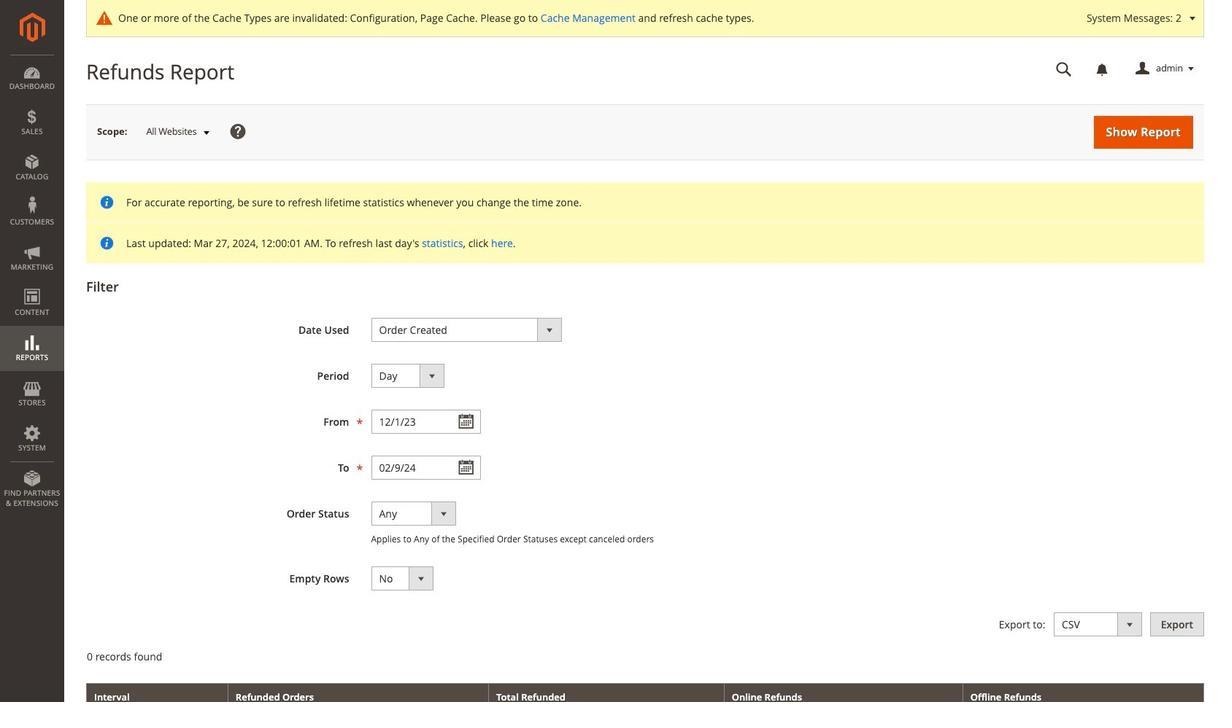 Task type: locate. For each thing, give the bounding box(es) containing it.
menu bar
[[0, 55, 64, 516]]

None text field
[[1046, 56, 1082, 82], [371, 410, 481, 434], [371, 456, 481, 480], [1046, 56, 1082, 82], [371, 410, 481, 434], [371, 456, 481, 480]]

magento admin panel image
[[19, 12, 45, 42]]



Task type: vqa. For each thing, say whether or not it's contained in the screenshot.
Magento Admin Panel icon
yes



